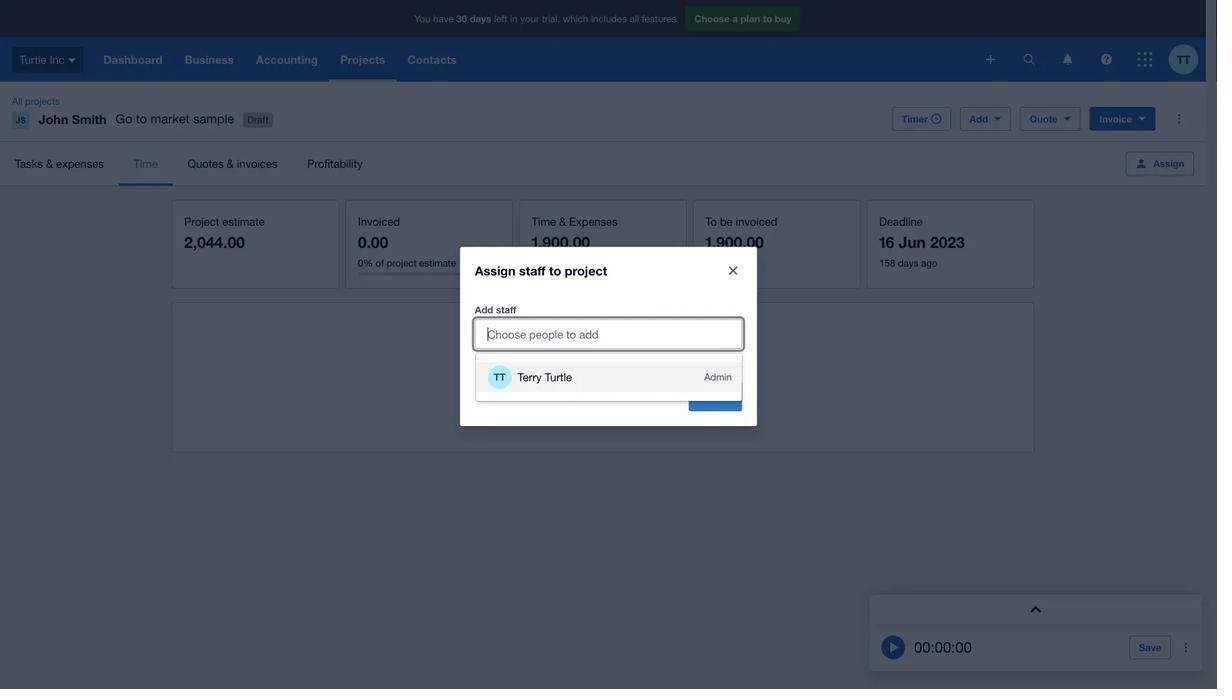 Task type: vqa. For each thing, say whether or not it's contained in the screenshot.
accounting' on the left bottom of page
no



Task type: describe. For each thing, give the bounding box(es) containing it.
you
[[415, 13, 431, 24]]

js
[[16, 116, 26, 125]]

smith
[[72, 111, 107, 126]]

a for choose a plan to buy
[[733, 13, 738, 24]]

timer button
[[892, 107, 952, 131]]

profitability
[[307, 157, 363, 170]]

to be invoiced 1,900.00
[[706, 215, 778, 251]]

deadline 16 jun 2023 158 days ago
[[880, 215, 965, 269]]

deadline
[[880, 215, 923, 228]]

days inside tt banner
[[470, 13, 492, 24]]

turtle inside popup button
[[19, 53, 47, 66]]

add right the
[[640, 392, 661, 405]]

tt banner
[[0, 0, 1206, 82]]

in inside tt banner
[[510, 13, 518, 24]]

invoice
[[1100, 113, 1133, 124]]

all projects link
[[6, 94, 66, 108]]

left
[[494, 13, 508, 24]]

30
[[457, 13, 467, 24]]

turtle inc
[[19, 53, 65, 66]]

inc
[[50, 53, 65, 66]]

have
[[433, 13, 454, 24]]

svg image
[[1024, 54, 1035, 65]]

entries
[[565, 369, 606, 384]]

done button
[[689, 382, 742, 411]]

entry
[[567, 392, 592, 405]]

jun
[[899, 233, 926, 251]]

& for tasks & expenses
[[46, 157, 53, 170]]

0 horizontal spatial to
[[136, 111, 147, 126]]

no
[[514, 369, 531, 384]]

tasks & expenses
[[15, 157, 104, 170]]

all
[[12, 95, 22, 107]]

1,900.00 for time & expenses 1,900.00 92.95% of project estimate
[[532, 233, 590, 251]]

invoiced 0.00 0% of project estimate
[[358, 215, 456, 269]]

00:00:00
[[914, 639, 972, 656]]

time for time
[[134, 157, 158, 170]]

admin
[[704, 371, 732, 383]]

project
[[184, 215, 219, 228]]

includes
[[591, 13, 627, 24]]

time link
[[119, 142, 173, 186]]

sample
[[193, 111, 234, 126]]

tt inside popup button
[[1177, 53, 1191, 66]]

assign staff to project
[[475, 263, 608, 278]]

to inside tt banner
[[763, 13, 773, 24]]

quotes & invoices
[[188, 157, 278, 170]]

158
[[880, 257, 896, 269]]

quotes
[[188, 157, 224, 170]]

92.95%
[[532, 257, 566, 269]]

svg image left svg icon at the top of page
[[987, 55, 995, 64]]

terry
[[518, 371, 542, 384]]

tasks
[[15, 157, 43, 170]]

this
[[624, 369, 646, 384]]

time inside the add a time entry from the add button
[[542, 392, 564, 405]]

assign staff to project dialog
[[460, 247, 757, 426]]

timer
[[902, 113, 928, 124]]

svg image right svg icon at the top of page
[[1063, 54, 1073, 65]]

2023
[[931, 233, 965, 251]]

tasks & expenses link
[[0, 142, 119, 186]]

project estimate 2,044.00
[[184, 215, 265, 251]]

choose
[[695, 13, 730, 24]]

invoiced
[[358, 215, 400, 228]]

navigation inside tt banner
[[92, 37, 976, 82]]

close image
[[729, 266, 738, 275]]

terry turtle list box
[[476, 353, 742, 401]]

quote button
[[1020, 107, 1081, 131]]

to inside dialog
[[549, 263, 561, 278]]

days inside deadline 16 jun 2023 158 days ago
[[898, 257, 919, 269]]

add staff
[[475, 304, 516, 316]]

trial,
[[542, 13, 560, 24]]

from
[[595, 392, 618, 405]]

2,044.00
[[184, 233, 245, 251]]

the
[[621, 392, 637, 405]]

john
[[39, 111, 68, 126]]

staff for add
[[496, 304, 516, 316]]

add for add
[[970, 113, 988, 124]]

project inside dialog
[[565, 263, 608, 278]]

add a time entry from the add button
[[510, 392, 697, 405]]

plan
[[741, 13, 761, 24]]

staff for assign
[[519, 263, 546, 278]]

your
[[520, 13, 539, 24]]

be
[[720, 215, 733, 228]]

Choose people to add field
[[476, 320, 742, 348]]

tt inside terry turtle list box
[[494, 371, 506, 383]]



Task type: locate. For each thing, give the bounding box(es) containing it.
svg image inside turtle inc popup button
[[68, 59, 76, 62]]

0 horizontal spatial turtle
[[19, 53, 47, 66]]

in right left
[[510, 13, 518, 24]]

1 horizontal spatial estimate
[[419, 257, 456, 269]]

& for time & expenses 1,900.00 92.95% of project estimate
[[559, 215, 566, 228]]

1 horizontal spatial to
[[549, 263, 561, 278]]

add for add a time entry from the add button
[[510, 392, 530, 405]]

0 vertical spatial assign
[[1154, 158, 1185, 169]]

time down market
[[134, 157, 158, 170]]

save button
[[1130, 636, 1171, 660]]

market
[[151, 111, 190, 126]]

in left this
[[610, 369, 620, 384]]

svg image
[[1138, 52, 1153, 67], [1063, 54, 1073, 65], [1101, 54, 1112, 65], [987, 55, 995, 64], [68, 59, 76, 62]]

to
[[763, 13, 773, 24], [136, 111, 147, 126], [549, 263, 561, 278]]

0 horizontal spatial days
[[470, 13, 492, 24]]

turtle inc button
[[0, 37, 92, 82]]

assign inside dialog
[[475, 263, 516, 278]]

profitability link
[[292, 142, 378, 186]]

a for add a time entry from the add button
[[533, 392, 539, 405]]

0 vertical spatial days
[[470, 13, 492, 24]]

assign for assign staff to project
[[475, 263, 516, 278]]

1 vertical spatial a
[[533, 392, 539, 405]]

add inside the add a time entry from the add button
[[510, 392, 530, 405]]

turtle left inc
[[19, 53, 47, 66]]

add
[[970, 113, 988, 124], [475, 304, 493, 316], [510, 392, 530, 405], [640, 392, 661, 405]]

1 horizontal spatial time
[[532, 215, 556, 228]]

go to market sample
[[116, 111, 234, 126]]

add for add staff
[[475, 304, 493, 316]]

estimate inside invoiced 0.00 0% of project estimate
[[419, 257, 456, 269]]

1,900.00 inside to be invoiced 1,900.00
[[706, 233, 764, 251]]

0 horizontal spatial estimate
[[222, 215, 265, 228]]

assign up add staff
[[475, 263, 516, 278]]

project
[[387, 257, 417, 269], [579, 257, 609, 269], [565, 263, 608, 278], [649, 369, 692, 384]]

0 horizontal spatial 1,900.00
[[532, 233, 590, 251]]

quotes & invoices link
[[173, 142, 292, 186]]

0 horizontal spatial a
[[533, 392, 539, 405]]

assign down "invoice" popup button
[[1154, 158, 1185, 169]]

turtle
[[19, 53, 47, 66], [545, 371, 572, 384]]

0 vertical spatial to
[[763, 13, 773, 24]]

invoices
[[237, 157, 278, 170]]

1 1,900.00 from the left
[[532, 233, 590, 251]]

tt button
[[1169, 37, 1206, 82]]

1 vertical spatial in
[[610, 369, 620, 384]]

0%
[[358, 257, 373, 269]]

0 vertical spatial turtle
[[19, 53, 47, 66]]

add down assign staff to project
[[475, 304, 493, 316]]

all
[[630, 13, 639, 24]]

a
[[733, 13, 738, 24], [533, 392, 539, 405]]

features
[[642, 13, 677, 24]]

0 vertical spatial a
[[733, 13, 738, 24]]

estimate inside project estimate 2,044.00
[[222, 215, 265, 228]]

0 horizontal spatial staff
[[496, 304, 516, 316]]

days right the 30
[[470, 13, 492, 24]]

save
[[1139, 642, 1162, 653]]

1 horizontal spatial of
[[568, 257, 577, 269]]

0 vertical spatial time
[[134, 157, 158, 170]]

start timer image
[[882, 636, 906, 660]]

add button
[[960, 107, 1012, 131]]

terry turtle
[[518, 371, 572, 384]]

2 vertical spatial to
[[549, 263, 561, 278]]

buy
[[775, 13, 792, 24]]

1 horizontal spatial staff
[[519, 263, 546, 278]]

1 vertical spatial assign
[[475, 263, 516, 278]]

1 vertical spatial staff
[[496, 304, 516, 316]]

1 horizontal spatial days
[[898, 257, 919, 269]]

0.00
[[358, 233, 388, 251]]

project inside invoiced 0.00 0% of project estimate
[[387, 257, 417, 269]]

no time entries in this project
[[514, 369, 692, 384]]

0 horizontal spatial of
[[376, 257, 384, 269]]

svg image up invoice
[[1101, 54, 1112, 65]]

assign
[[1154, 158, 1185, 169], [475, 263, 516, 278]]

terry turtle group
[[476, 353, 742, 401]]

estimate down expenses
[[612, 257, 649, 269]]

a inside tt banner
[[733, 13, 738, 24]]

of
[[376, 257, 384, 269], [568, 257, 577, 269]]

2 horizontal spatial estimate
[[612, 257, 649, 269]]

all projects
[[12, 95, 60, 107]]

1,900.00 up 92.95%
[[532, 233, 590, 251]]

1 horizontal spatial 1,900.00
[[706, 233, 764, 251]]

estimate right 0%
[[419, 257, 456, 269]]

1 vertical spatial tt
[[494, 371, 506, 383]]

1 vertical spatial time
[[542, 392, 564, 405]]

expenses
[[569, 215, 618, 228]]

0 vertical spatial time
[[535, 369, 561, 384]]

2 of from the left
[[568, 257, 577, 269]]

time & expenses 1,900.00 92.95% of project estimate
[[532, 215, 649, 269]]

in
[[510, 13, 518, 24], [610, 369, 620, 384]]

add down no
[[510, 392, 530, 405]]

1,900.00 for to be invoiced 1,900.00
[[706, 233, 764, 251]]

which
[[563, 13, 589, 24]]

turtle inside list box
[[545, 371, 572, 384]]

time
[[134, 157, 158, 170], [532, 215, 556, 228]]

time inside time & expenses 1,900.00 92.95% of project estimate
[[532, 215, 556, 228]]

svg image left tt popup button
[[1138, 52, 1153, 67]]

2 horizontal spatial &
[[559, 215, 566, 228]]

assign button
[[1126, 152, 1195, 176]]

& for quotes & invoices
[[227, 157, 234, 170]]

close button
[[719, 256, 748, 285]]

days down jun
[[898, 257, 919, 269]]

0 vertical spatial in
[[510, 13, 518, 24]]

1 horizontal spatial turtle
[[545, 371, 572, 384]]

of right 92.95%
[[568, 257, 577, 269]]

go
[[116, 111, 132, 126]]

john smith
[[39, 111, 107, 126]]

0 horizontal spatial &
[[46, 157, 53, 170]]

estimate up 2,044.00
[[222, 215, 265, 228]]

1 horizontal spatial in
[[610, 369, 620, 384]]

time down terry turtle
[[542, 392, 564, 405]]

0 vertical spatial tt
[[1177, 53, 1191, 66]]

1,900.00 inside time & expenses 1,900.00 92.95% of project estimate
[[532, 233, 590, 251]]

add inside add popup button
[[970, 113, 988, 124]]

svg image right inc
[[68, 59, 76, 62]]

0 horizontal spatial assign
[[475, 263, 516, 278]]

invoice button
[[1090, 107, 1156, 131]]

turtle right terry
[[545, 371, 572, 384]]

1 horizontal spatial a
[[733, 13, 738, 24]]

0 horizontal spatial tt
[[494, 371, 506, 383]]

expenses
[[56, 157, 104, 170]]

a inside the add a time entry from the add button
[[533, 392, 539, 405]]

of inside time & expenses 1,900.00 92.95% of project estimate
[[568, 257, 577, 269]]

time up 92.95%
[[532, 215, 556, 228]]

estimate
[[222, 215, 265, 228], [419, 257, 456, 269], [612, 257, 649, 269]]

1 horizontal spatial &
[[227, 157, 234, 170]]

& right quotes
[[227, 157, 234, 170]]

1 of from the left
[[376, 257, 384, 269]]

a left plan
[[733, 13, 738, 24]]

1,900.00 down be
[[706, 233, 764, 251]]

choose a plan to buy
[[695, 13, 792, 24]]

days
[[470, 13, 492, 24], [898, 257, 919, 269]]

draft
[[247, 114, 269, 126]]

1 vertical spatial time
[[532, 215, 556, 228]]

&
[[46, 157, 53, 170], [227, 157, 234, 170], [559, 215, 566, 228]]

add right "timer" button
[[970, 113, 988, 124]]

invoiced
[[736, 215, 778, 228]]

assign inside "button"
[[1154, 158, 1185, 169]]

project inside time & expenses 1,900.00 92.95% of project estimate
[[579, 257, 609, 269]]

1 vertical spatial to
[[136, 111, 147, 126]]

time for time & expenses 1,900.00 92.95% of project estimate
[[532, 215, 556, 228]]

quote
[[1030, 113, 1058, 124]]

0 vertical spatial staff
[[519, 263, 546, 278]]

& right the tasks at the top left of page
[[46, 157, 53, 170]]

add inside assign staff to project dialog
[[475, 304, 493, 316]]

1 vertical spatial days
[[898, 257, 919, 269]]

2 horizontal spatial to
[[763, 13, 773, 24]]

of right 0%
[[376, 257, 384, 269]]

16
[[880, 233, 895, 251]]

estimate inside time & expenses 1,900.00 92.95% of project estimate
[[612, 257, 649, 269]]

2 1,900.00 from the left
[[706, 233, 764, 251]]

you have 30 days left in your trial, which includes all features
[[415, 13, 677, 24]]

navigation
[[92, 37, 976, 82]]

of inside invoiced 0.00 0% of project estimate
[[376, 257, 384, 269]]

done
[[702, 390, 730, 403]]

& left expenses
[[559, 215, 566, 228]]

1 horizontal spatial tt
[[1177, 53, 1191, 66]]

& inside time & expenses 1,900.00 92.95% of project estimate
[[559, 215, 566, 228]]

assign for assign
[[1154, 158, 1185, 169]]

a down terry
[[533, 392, 539, 405]]

staff
[[519, 263, 546, 278], [496, 304, 516, 316]]

1 vertical spatial turtle
[[545, 371, 572, 384]]

0 horizontal spatial time
[[134, 157, 158, 170]]

1,900.00
[[532, 233, 590, 251], [706, 233, 764, 251]]

to
[[706, 215, 717, 228]]

projects
[[25, 95, 60, 107]]

time right no
[[535, 369, 561, 384]]

tt
[[1177, 53, 1191, 66], [494, 371, 506, 383]]

ago
[[922, 257, 938, 269]]

button
[[664, 392, 697, 405]]

1 horizontal spatial assign
[[1154, 158, 1185, 169]]

0 horizontal spatial in
[[510, 13, 518, 24]]



